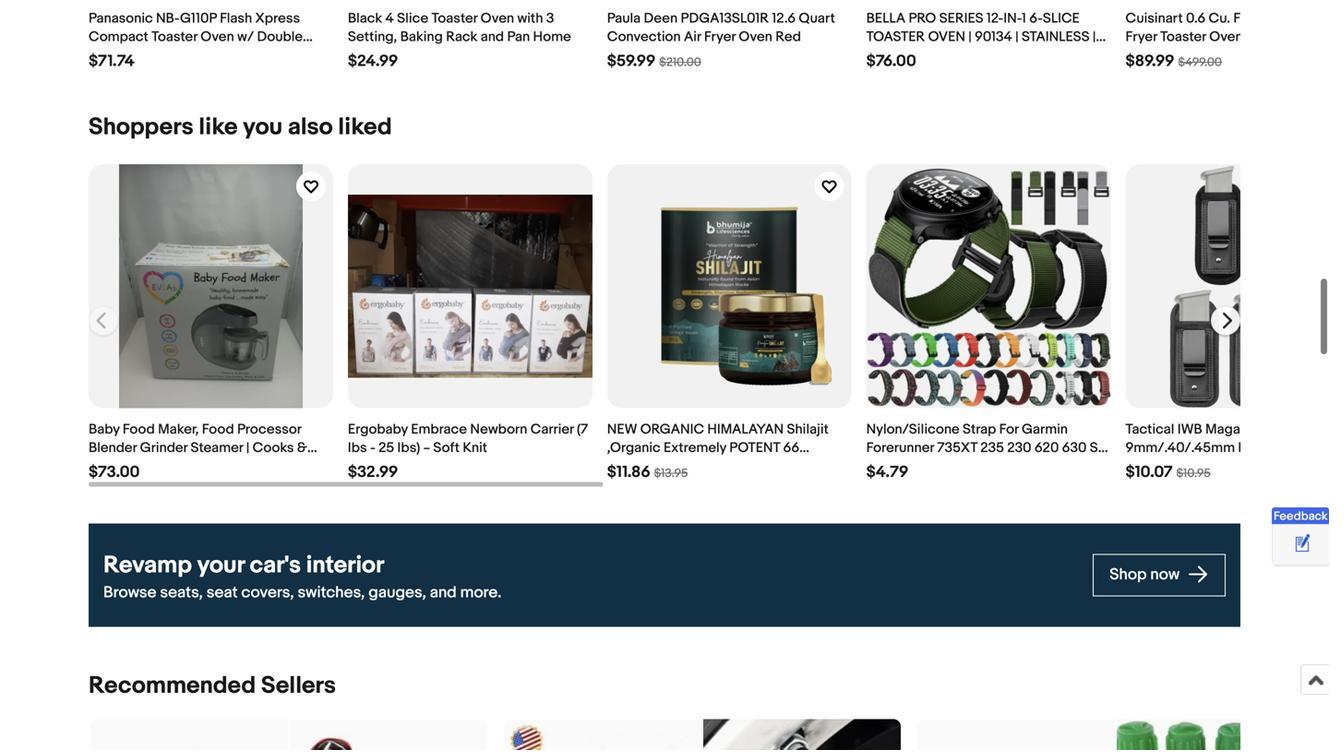 Task type: locate. For each thing, give the bounding box(es) containing it.
25
[[379, 440, 394, 457]]

blends
[[89, 459, 132, 475]]

food up grinder
[[123, 422, 155, 438]]

| right stainless
[[1093, 28, 1096, 45]]

1 vertical spatial new
[[607, 422, 637, 438]]

and inside revamp your car's interior browse seats, seat covers, switches, gauges, and more.
[[430, 584, 457, 603]]

toaster up rack
[[432, 10, 478, 27]]

paula
[[607, 10, 641, 27]]

0 vertical spatial toaster
[[432, 10, 478, 27]]

90134
[[975, 28, 1013, 45]]

0 horizontal spatial oven
[[201, 28, 234, 45]]

steamer
[[191, 440, 243, 457]]

deen
[[644, 10, 678, 27]]

recommended
[[89, 672, 256, 701]]

shop now link
[[1093, 555, 1226, 597]]

slice
[[1043, 10, 1080, 27]]

covers,
[[241, 584, 294, 603]]

toaster inside black 4 slice toaster oven with 3 setting, baking rack and pan home $24.99
[[432, 10, 478, 27]]

new
[[867, 47, 897, 64], [607, 422, 637, 438]]

pistol
[[1238, 440, 1273, 457]]

xpress
[[255, 10, 300, 27]]

1 horizontal spatial toaster
[[432, 10, 478, 27]]

1 vertical spatial and
[[430, 584, 457, 603]]

$11.86 $13.95
[[607, 463, 688, 483]]

new inside bella pro series 12-in-1 6-slice toaster oven | 90134 | stainless | new open box
[[867, 47, 897, 64]]

$76.00 text field
[[867, 52, 917, 71]]

1 horizontal spatial and
[[481, 28, 504, 45]]

sellers
[[261, 672, 336, 701]]

oven
[[481, 10, 514, 27], [201, 28, 234, 45], [739, 28, 773, 45]]

heating
[[141, 47, 190, 64]]

and left more.
[[430, 584, 457, 603]]

previous price $13.95 text field
[[654, 467, 688, 481]]

$24.99 text field
[[348, 52, 398, 71]]

0 horizontal spatial toaster
[[151, 28, 197, 45]]

oven down flash
[[201, 28, 234, 45]]

toaster
[[432, 10, 478, 27], [151, 28, 197, 45]]

$32.99 text field
[[348, 463, 398, 483]]

shilajit
[[787, 422, 829, 438]]

extremely
[[664, 440, 727, 457]]

shoppers like you also liked
[[89, 113, 392, 142]]

$10.07 $10.95
[[1126, 463, 1211, 483]]

lbs)
[[397, 440, 420, 457]]

browse
[[103, 584, 157, 603]]

embrace
[[411, 422, 467, 438]]

1 horizontal spatial oven
[[481, 10, 514, 27]]

$89.99
[[1126, 52, 1175, 71]]

oven
[[928, 28, 966, 45]]

(7
[[577, 422, 588, 438]]

0 horizontal spatial food
[[123, 422, 155, 438]]

lbs
[[348, 440, 367, 457]]

1 horizontal spatial new
[[867, 47, 897, 64]]

&
[[297, 440, 307, 457]]

$210.00
[[659, 55, 701, 70]]

and left pan
[[481, 28, 504, 45]]

knit
[[463, 440, 487, 457]]

9mm/.40/.45mm
[[1126, 440, 1235, 457]]

newborn
[[470, 422, 527, 438]]

also
[[288, 113, 333, 142]]

baking
[[400, 28, 443, 45]]

toaster
[[867, 28, 925, 45]]

and
[[481, 28, 504, 45], [430, 584, 457, 603]]

panasonic
[[89, 10, 153, 27]]

food up steamer
[[202, 422, 234, 438]]

$32.99
[[348, 463, 398, 483]]

ob
[[135, 459, 154, 475]]

ergobaby embrace newborn carrier (7 lbs - 25 lbs) – soft knit $32.99
[[348, 422, 588, 483]]

toaster inside panasonic nb-g110p flash xpress compact toaster oven w/ double infrared heating
[[151, 28, 197, 45]]

himalayan
[[707, 422, 784, 438]]

in-
[[1004, 10, 1022, 27]]

new organic himalayan  shilajit ,organic extremely potent 66 servings- 20 gm
[[607, 422, 829, 475]]

new inside new organic himalayan  shilajit ,organic extremely potent 66 servings- 20 gm
[[607, 422, 637, 438]]

and for toaster
[[481, 28, 504, 45]]

0 horizontal spatial new
[[607, 422, 637, 438]]

baby
[[89, 422, 120, 438]]

2 horizontal spatial oven
[[739, 28, 773, 45]]

fryer
[[704, 28, 736, 45]]

feedback
[[1274, 510, 1328, 524]]

0 horizontal spatial and
[[430, 584, 457, 603]]

gauges,
[[369, 584, 426, 603]]

tactical iwb magazine pouch for 9mm/.40/.45mm pistol mag hol
[[1126, 422, 1329, 475]]

box
[[939, 47, 968, 64]]

mag
[[1276, 440, 1304, 457]]

potent
[[730, 440, 780, 457]]

garmin
[[1022, 422, 1068, 438]]

cooks
[[253, 440, 294, 457]]

recommended sellers
[[89, 672, 336, 701]]

and inside black 4 slice toaster oven with 3 setting, baking rack and pan home $24.99
[[481, 28, 504, 45]]

food
[[123, 422, 155, 438], [202, 422, 234, 438]]

infrared
[[89, 47, 138, 64]]

baby food maker, food processor blender grinder steamer | cooks & blends ob
[[89, 422, 307, 475]]

toaster down nb-
[[151, 28, 197, 45]]

1 food from the left
[[123, 422, 155, 438]]

new down toaster at the right top of page
[[867, 47, 897, 64]]

for
[[1312, 422, 1329, 438]]

blender
[[89, 440, 137, 457]]

stainless
[[1022, 28, 1090, 45]]

paula deen pdga13sl01r 12.6 quart convection air fryer oven red $59.99 $210.00
[[607, 10, 835, 71]]

more.
[[460, 584, 502, 603]]

shoppers
[[89, 113, 194, 142]]

for
[[999, 422, 1019, 438]]

magazine
[[1206, 422, 1266, 438]]

strap
[[963, 422, 996, 438]]

iwb
[[1178, 422, 1203, 438]]

$10.07
[[1126, 463, 1173, 483]]

0 vertical spatial new
[[867, 47, 897, 64]]

new up ,organic
[[607, 422, 637, 438]]

black 4 slice toaster oven with 3 setting, baking rack and pan home $24.99
[[348, 10, 571, 71]]

red
[[776, 28, 801, 45]]

previous price $499.00 text field
[[1178, 55, 1222, 70]]

liked
[[338, 113, 392, 142]]

1 horizontal spatial food
[[202, 422, 234, 438]]

| left the 'cooks'
[[246, 440, 249, 457]]

oven inside panasonic nb-g110p flash xpress compact toaster oven w/ double infrared heating
[[201, 28, 234, 45]]

$24.99
[[348, 52, 398, 71]]

| down series
[[969, 28, 972, 45]]

0 vertical spatial and
[[481, 28, 504, 45]]

$89.99 $499.00
[[1126, 52, 1222, 71]]

organic
[[640, 422, 704, 438]]

black
[[348, 10, 382, 27]]

quart
[[799, 10, 835, 27]]

630
[[1062, 440, 1087, 457]]

with
[[517, 10, 543, 27]]

seat
[[207, 584, 238, 603]]

1 vertical spatial toaster
[[151, 28, 197, 45]]

oven left the red
[[739, 28, 773, 45]]

oven up pan
[[481, 10, 514, 27]]

nb-
[[156, 10, 180, 27]]



Task type: vqa. For each thing, say whether or not it's contained in the screenshot.


Task type: describe. For each thing, give the bounding box(es) containing it.
| down in-
[[1016, 28, 1019, 45]]

and for interior
[[430, 584, 457, 603]]

open
[[900, 47, 936, 64]]

panasonic nb-g110p flash xpress compact toaster oven w/ double infrared heating
[[89, 10, 303, 64]]

$73.00 text field
[[89, 463, 140, 483]]

s6
[[1090, 440, 1106, 457]]

$499.00
[[1178, 55, 1222, 70]]

ft.
[[1234, 10, 1249, 27]]

$89.99 text field
[[1126, 52, 1175, 71]]

soft
[[433, 440, 460, 457]]

1
[[1022, 10, 1026, 27]]

w/
[[237, 28, 254, 45]]

235
[[981, 440, 1004, 457]]

$59.99 text field
[[607, 52, 656, 71]]

air
[[684, 28, 701, 45]]

mode
[[1296, 10, 1329, 27]]

620
[[1035, 440, 1059, 457]]

,organic
[[607, 440, 661, 457]]

like
[[199, 113, 238, 142]]

12-
[[987, 10, 1004, 27]]

$71.74 text field
[[89, 52, 135, 71]]

tactical
[[1126, 422, 1175, 438]]

nylon/silicone strap for garmin forerunner 735xt 235 230 620 630 s6 watch band
[[867, 422, 1106, 475]]

convection
[[607, 28, 681, 45]]

| inside the baby food maker, food processor blender grinder steamer | cooks & blends ob
[[246, 440, 249, 457]]

digital
[[1252, 10, 1293, 27]]

band
[[910, 459, 942, 475]]

watch
[[867, 459, 906, 475]]

compact
[[89, 28, 148, 45]]

processor
[[237, 422, 301, 438]]

$11.86 text field
[[607, 463, 651, 483]]

car's
[[250, 552, 301, 580]]

12.6
[[772, 10, 796, 27]]

seats,
[[160, 584, 203, 603]]

bella
[[867, 10, 906, 27]]

forerunner
[[867, 440, 934, 457]]

carrier
[[531, 422, 574, 438]]

previous price $10.95 text field
[[1177, 467, 1211, 481]]

pdga13sl01r
[[681, 10, 769, 27]]

series
[[939, 10, 984, 27]]

0.6
[[1186, 10, 1206, 27]]

–
[[423, 440, 430, 457]]

double
[[257, 28, 303, 45]]

cuisinart 0.6 cu. ft. digital mode
[[1126, 10, 1329, 64]]

$59.99
[[607, 52, 656, 71]]

$10.95
[[1177, 467, 1211, 481]]

previous price $210.00 text field
[[659, 55, 701, 70]]

gm
[[701, 459, 724, 475]]

slice
[[397, 10, 429, 27]]

230
[[1007, 440, 1032, 457]]

grinder
[[140, 440, 188, 457]]

4
[[385, 10, 394, 27]]

your
[[197, 552, 245, 580]]

cuisinart
[[1126, 10, 1183, 27]]

oven inside black 4 slice toaster oven with 3 setting, baking rack and pan home $24.99
[[481, 10, 514, 27]]

now
[[1151, 565, 1180, 585]]

revamp your car's interior browse seats, seat covers, switches, gauges, and more.
[[103, 552, 502, 603]]

pro
[[909, 10, 936, 27]]

$76.00
[[867, 52, 917, 71]]

$73.00
[[89, 463, 140, 483]]

setting,
[[348, 28, 397, 45]]

interior
[[306, 552, 384, 580]]

$11.86
[[607, 463, 651, 483]]

g110p
[[180, 10, 217, 27]]

2 food from the left
[[202, 422, 234, 438]]

pan
[[507, 28, 530, 45]]

$10.07 text field
[[1126, 463, 1173, 483]]

oven inside paula deen pdga13sl01r 12.6 quart convection air fryer oven red $59.99 $210.00
[[739, 28, 773, 45]]

6-
[[1030, 10, 1043, 27]]

switches,
[[298, 584, 365, 603]]

$71.74
[[89, 52, 135, 71]]

revamp
[[103, 552, 192, 580]]

revamp your car's interior link
[[103, 551, 1078, 582]]

bella pro series 12-in-1 6-slice toaster oven | 90134 | stainless | new open box
[[867, 10, 1096, 64]]

$4.79 text field
[[867, 463, 909, 483]]



